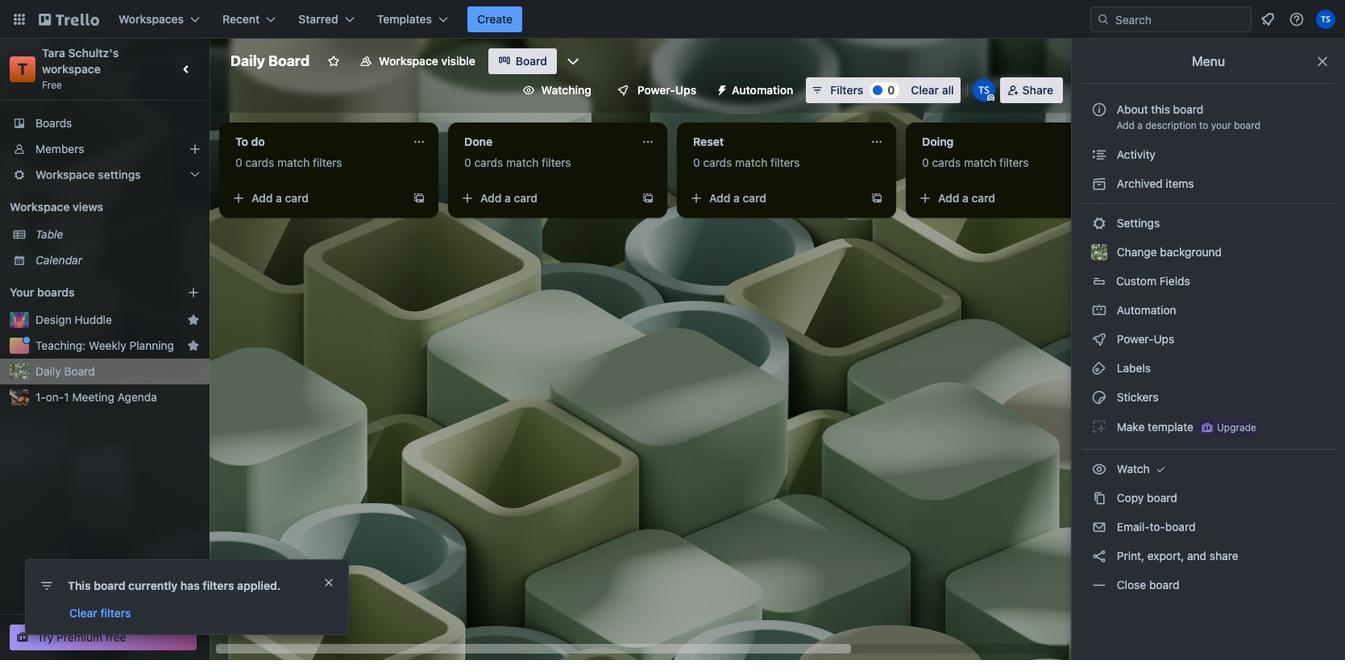 Task type: vqa. For each thing, say whether or not it's contained in the screenshot.
cards
yes



Task type: locate. For each thing, give the bounding box(es) containing it.
1 vertical spatial automation
[[1114, 303, 1177, 317]]

sm image
[[1091, 147, 1108, 163], [1091, 302, 1108, 318], [1091, 389, 1108, 405], [1091, 418, 1108, 435], [1091, 461, 1108, 477], [1153, 461, 1169, 477], [1091, 577, 1108, 593]]

cards down do at the top left
[[245, 156, 274, 169]]

1 match from the left
[[277, 156, 310, 169]]

design
[[35, 313, 72, 326]]

create from template… image
[[642, 192, 655, 205], [871, 192, 884, 205]]

cards inside doing 0 cards match filters
[[932, 156, 961, 169]]

workspace settings button
[[0, 162, 210, 188]]

board up to- at the right of the page
[[1147, 491, 1178, 505]]

board left star or unstar board icon
[[268, 52, 310, 69]]

daily board up 1
[[35, 364, 95, 378]]

4 add a card button from the left
[[913, 185, 1093, 211]]

0 left clear all
[[888, 83, 895, 97]]

starred icon image down add board icon
[[187, 314, 200, 326]]

create from template… image for second "add a card" button from the right
[[871, 192, 884, 205]]

match down done text field
[[506, 156, 539, 169]]

0 horizontal spatial clear
[[69, 606, 97, 620]]

filters down to do text field
[[313, 156, 342, 169]]

power-ups up labels
[[1114, 332, 1178, 346]]

1 vertical spatial starred icon image
[[187, 339, 200, 352]]

add a card button
[[226, 185, 406, 211], [455, 185, 635, 211], [684, 185, 864, 211], [913, 185, 1093, 211]]

1 horizontal spatial create from template… image
[[871, 192, 884, 205]]

4 card from the left
[[972, 191, 996, 205]]

match for done
[[506, 156, 539, 169]]

daily board
[[231, 52, 310, 69], [35, 364, 95, 378]]

daily board down recent popup button
[[231, 52, 310, 69]]

your
[[1211, 119, 1232, 131]]

0 cards match filters down to do text field
[[235, 156, 342, 169]]

1 horizontal spatial 0 cards match filters
[[464, 156, 571, 169]]

a down to do text field
[[276, 191, 282, 205]]

automation up reset text field
[[732, 83, 793, 97]]

2 match from the left
[[506, 156, 539, 169]]

sm image for stickers
[[1091, 389, 1108, 405]]

watch
[[1114, 462, 1153, 476]]

Board name text field
[[222, 48, 318, 74]]

3 0 cards match filters from the left
[[693, 156, 800, 169]]

starred icon image for teaching: weekly planning
[[187, 339, 200, 352]]

design huddle
[[35, 313, 112, 326]]

your boards
[[10, 285, 75, 299]]

sm image inside stickers link
[[1091, 389, 1108, 405]]

match inside doing 0 cards match filters
[[964, 156, 997, 169]]

0 vertical spatial tara schultz (taraschultz7) image
[[1316, 10, 1336, 29]]

clear filters
[[69, 606, 131, 620]]

workspace inside button
[[379, 54, 438, 68]]

board up 1
[[64, 364, 95, 378]]

calendar
[[35, 253, 82, 267]]

1 horizontal spatial power-
[[1117, 332, 1154, 346]]

1 vertical spatial clear
[[69, 606, 97, 620]]

sm image for automation
[[1091, 302, 1108, 318]]

add down about
[[1117, 119, 1135, 131]]

0 horizontal spatial board
[[64, 364, 95, 378]]

power-ups
[[638, 83, 697, 97], [1114, 332, 1178, 346]]

filters up free
[[100, 606, 131, 620]]

sm image for labels
[[1091, 360, 1108, 376]]

workspace inside popup button
[[35, 168, 95, 181]]

make template
[[1114, 420, 1194, 433]]

match down doing 'text box'
[[964, 156, 997, 169]]

copy board link
[[1082, 485, 1336, 511]]

clear
[[911, 83, 939, 97], [69, 606, 97, 620]]

0 horizontal spatial power-ups
[[638, 83, 697, 97]]

change background link
[[1082, 239, 1336, 265]]

0 vertical spatial automation
[[732, 83, 793, 97]]

add down done
[[480, 191, 502, 205]]

email-
[[1117, 520, 1150, 534]]

tara schultz (taraschultz7) image
[[1316, 10, 1336, 29], [973, 79, 995, 102]]

daily up on-
[[35, 364, 61, 378]]

daily board link
[[35, 364, 200, 380]]

4 add a card from the left
[[938, 191, 996, 205]]

starred icon image right the 'planning'
[[187, 339, 200, 352]]

0 inside doing 0 cards match filters
[[922, 156, 929, 169]]

1 vertical spatial power-
[[1117, 332, 1154, 346]]

board inside text field
[[268, 52, 310, 69]]

this member is an admin of this board. image
[[987, 94, 995, 102]]

stickers link
[[1082, 385, 1336, 410]]

templates button
[[367, 6, 458, 32]]

cards down done
[[474, 156, 503, 169]]

export,
[[1148, 549, 1184, 563]]

2 horizontal spatial 0 cards match filters
[[693, 156, 800, 169]]

power-ups link
[[1082, 326, 1336, 352]]

workspace down templates popup button
[[379, 54, 438, 68]]

1 add a card button from the left
[[226, 185, 406, 211]]

clear left all
[[911, 83, 939, 97]]

board right your
[[1234, 119, 1261, 131]]

3 add a card button from the left
[[684, 185, 864, 211]]

card down to do text field
[[285, 191, 309, 205]]

description
[[1146, 119, 1197, 131]]

1 vertical spatial power-ups
[[1114, 332, 1178, 346]]

sm image for watch
[[1091, 461, 1108, 477]]

custom
[[1116, 274, 1157, 288]]

sm image inside automation link
[[1091, 302, 1108, 318]]

a down about
[[1138, 119, 1143, 131]]

1 cards from the left
[[245, 156, 274, 169]]

tara schultz (taraschultz7) image right open information menu icon
[[1316, 10, 1336, 29]]

items
[[1166, 177, 1194, 190]]

1 vertical spatial daily
[[35, 364, 61, 378]]

0 vertical spatial starred icon image
[[187, 314, 200, 326]]

3 card from the left
[[743, 191, 767, 205]]

power-ups inside power-ups button
[[638, 83, 697, 97]]

daily down recent popup button
[[231, 52, 265, 69]]

0 notifications image
[[1258, 10, 1278, 29]]

match for reset
[[735, 156, 768, 169]]

ups
[[675, 83, 697, 97], [1154, 332, 1175, 346]]

add a card
[[252, 191, 309, 205], [480, 191, 538, 205], [709, 191, 767, 205], [938, 191, 996, 205]]

add a card down reset
[[709, 191, 767, 205]]

currently
[[128, 579, 178, 593]]

copy
[[1117, 491, 1144, 505]]

create from template… image
[[413, 192, 426, 205]]

clear inside button
[[911, 83, 939, 97]]

0 down to
[[235, 156, 242, 169]]

2 create from template… image from the left
[[871, 192, 884, 205]]

board up print, export, and share
[[1166, 520, 1196, 534]]

ups down automation link
[[1154, 332, 1175, 346]]

2 starred icon image from the top
[[187, 339, 200, 352]]

archived items
[[1114, 177, 1194, 190]]

0 vertical spatial workspace
[[379, 54, 438, 68]]

4 cards from the left
[[932, 156, 961, 169]]

1 0 cards match filters from the left
[[235, 156, 342, 169]]

automation link
[[1082, 297, 1336, 323]]

upgrade button
[[1198, 418, 1260, 438]]

sm image inside print, export, and share link
[[1091, 548, 1108, 564]]

3 cards from the left
[[703, 156, 732, 169]]

workspace down members
[[35, 168, 95, 181]]

cards down reset
[[703, 156, 732, 169]]

0 cards match filters down done text field
[[464, 156, 571, 169]]

table
[[35, 227, 63, 241]]

a down done text field
[[505, 191, 511, 205]]

t
[[18, 60, 28, 78]]

0 vertical spatial power-
[[638, 83, 675, 97]]

change background
[[1114, 245, 1222, 259]]

1 starred icon image from the top
[[187, 314, 200, 326]]

reset
[[693, 135, 724, 148]]

boards
[[37, 285, 75, 299]]

workspace visible button
[[350, 48, 485, 74]]

tara
[[42, 46, 65, 60]]

add a card down done
[[480, 191, 538, 205]]

To do text field
[[226, 129, 403, 155]]

sm image inside settings link
[[1091, 215, 1108, 231]]

add a card down do at the top left
[[252, 191, 309, 205]]

agenda
[[117, 390, 157, 404]]

2 add a card from the left
[[480, 191, 538, 205]]

sm image inside labels link
[[1091, 360, 1108, 376]]

add a card button down doing 0 cards match filters
[[913, 185, 1093, 211]]

0 horizontal spatial automation
[[732, 83, 793, 97]]

add inside about this board add a description to your board
[[1117, 119, 1135, 131]]

2 0 cards match filters from the left
[[464, 156, 571, 169]]

0 vertical spatial clear
[[911, 83, 939, 97]]

power-ups up reset
[[638, 83, 697, 97]]

board inside email-to-board link
[[1166, 520, 1196, 534]]

0 vertical spatial ups
[[675, 83, 697, 97]]

1-
[[35, 390, 46, 404]]

meeting
[[72, 390, 114, 404]]

1 add a card from the left
[[252, 191, 309, 205]]

1 horizontal spatial daily
[[231, 52, 265, 69]]

sm image
[[709, 77, 732, 100], [1091, 176, 1108, 192], [1091, 215, 1108, 231], [1091, 331, 1108, 347], [1091, 360, 1108, 376], [1091, 490, 1108, 506], [1091, 519, 1108, 535], [1091, 548, 1108, 564]]

teaching:
[[35, 339, 86, 352]]

0 horizontal spatial ups
[[675, 83, 697, 97]]

add a card button down done text field
[[455, 185, 635, 211]]

automation inside button
[[732, 83, 793, 97]]

templates
[[377, 12, 432, 26]]

a down doing 0 cards match filters
[[963, 191, 969, 205]]

0 vertical spatial power-ups
[[638, 83, 697, 97]]

board up watching button
[[516, 54, 547, 68]]

1 vertical spatial workspace
[[35, 168, 95, 181]]

visible
[[441, 54, 475, 68]]

teaching: weekly planning button
[[35, 338, 181, 354]]

sm image inside close board link
[[1091, 577, 1108, 593]]

filters down doing 'text box'
[[1000, 156, 1029, 169]]

a
[[1138, 119, 1143, 131], [276, 191, 282, 205], [505, 191, 511, 205], [734, 191, 740, 205], [963, 191, 969, 205]]

0 horizontal spatial 0 cards match filters
[[235, 156, 342, 169]]

workspace settings
[[35, 168, 141, 181]]

boards
[[35, 116, 72, 130]]

add a card button down to do text field
[[226, 185, 406, 211]]

power- up labels
[[1117, 332, 1154, 346]]

sm image inside copy board link
[[1091, 490, 1108, 506]]

card down done text field
[[514, 191, 538, 205]]

0 horizontal spatial daily board
[[35, 364, 95, 378]]

alert containing this board currently has filters applied.
[[26, 560, 348, 634]]

card down doing 0 cards match filters
[[972, 191, 996, 205]]

print,
[[1117, 549, 1145, 563]]

Doing text field
[[913, 129, 1090, 155]]

ups up reset
[[675, 83, 697, 97]]

3 match from the left
[[735, 156, 768, 169]]

0 down doing
[[922, 156, 929, 169]]

2 cards from the left
[[474, 156, 503, 169]]

0 cards match filters for reset
[[693, 156, 800, 169]]

cards down doing
[[932, 156, 961, 169]]

0 vertical spatial daily board
[[231, 52, 310, 69]]

this
[[68, 579, 91, 593]]

a down reset text field
[[734, 191, 740, 205]]

starred button
[[289, 6, 364, 32]]

add a card down doing 0 cards match filters
[[938, 191, 996, 205]]

sm image inside the power-ups link
[[1091, 331, 1108, 347]]

1 horizontal spatial tara schultz (taraschultz7) image
[[1316, 10, 1336, 29]]

card
[[285, 191, 309, 205], [514, 191, 538, 205], [743, 191, 767, 205], [972, 191, 996, 205]]

workspace up table
[[10, 200, 70, 214]]

cards
[[245, 156, 274, 169], [474, 156, 503, 169], [703, 156, 732, 169], [932, 156, 961, 169]]

settings
[[98, 168, 141, 181]]

a for 2nd "add a card" button
[[505, 191, 511, 205]]

create button
[[468, 6, 523, 32]]

0 horizontal spatial daily
[[35, 364, 61, 378]]

automation
[[732, 83, 793, 97], [1114, 303, 1177, 317]]

0 vertical spatial daily
[[231, 52, 265, 69]]

board link
[[488, 48, 557, 74]]

sm image inside archived items 'link'
[[1091, 176, 1108, 192]]

alert
[[26, 560, 348, 634]]

1 horizontal spatial ups
[[1154, 332, 1175, 346]]

cards for to do
[[245, 156, 274, 169]]

board
[[268, 52, 310, 69], [516, 54, 547, 68], [64, 364, 95, 378]]

2 vertical spatial workspace
[[10, 200, 70, 214]]

recent button
[[213, 6, 286, 32]]

daily board inside text field
[[231, 52, 310, 69]]

clear filters link
[[69, 605, 131, 622]]

0 down reset
[[693, 156, 700, 169]]

board down export,
[[1150, 578, 1180, 592]]

custom fields button
[[1082, 268, 1336, 294]]

filters
[[831, 83, 864, 97]]

0 cards match filters down reset text field
[[693, 156, 800, 169]]

add a card button down reset text field
[[684, 185, 864, 211]]

1 horizontal spatial power-ups
[[1114, 332, 1178, 346]]

0 horizontal spatial power-
[[638, 83, 675, 97]]

workspace visible
[[379, 54, 475, 68]]

Search field
[[1110, 7, 1251, 31]]

0 horizontal spatial create from template… image
[[642, 192, 655, 205]]

1 create from template… image from the left
[[642, 192, 655, 205]]

try
[[37, 630, 54, 644]]

0 for done
[[464, 156, 471, 169]]

cards for reset
[[703, 156, 732, 169]]

starred icon image for design huddle
[[187, 314, 200, 326]]

power- down primary element
[[638, 83, 675, 97]]

calendar link
[[35, 252, 200, 268]]

filters down reset text field
[[771, 156, 800, 169]]

1 horizontal spatial daily board
[[231, 52, 310, 69]]

0
[[888, 83, 895, 97], [235, 156, 242, 169], [464, 156, 471, 169], [693, 156, 700, 169], [922, 156, 929, 169]]

change
[[1117, 245, 1157, 259]]

a for 1st "add a card" button from left
[[276, 191, 282, 205]]

0 horizontal spatial tara schultz (taraschultz7) image
[[973, 79, 995, 102]]

cards for done
[[474, 156, 503, 169]]

sm image inside activity link
[[1091, 147, 1108, 163]]

clear up "try premium free"
[[69, 606, 97, 620]]

filters
[[313, 156, 342, 169], [542, 156, 571, 169], [771, 156, 800, 169], [1000, 156, 1029, 169], [203, 579, 234, 593], [100, 606, 131, 620]]

design huddle button
[[35, 312, 181, 328]]

sm image inside automation button
[[709, 77, 732, 100]]

0 down done
[[464, 156, 471, 169]]

4 match from the left
[[964, 156, 997, 169]]

tara schultz (taraschultz7) image right all
[[973, 79, 995, 102]]

1 horizontal spatial clear
[[911, 83, 939, 97]]

Reset text field
[[684, 129, 861, 155]]

power-
[[638, 83, 675, 97], [1117, 332, 1154, 346]]

match down reset text field
[[735, 156, 768, 169]]

open information menu image
[[1289, 11, 1305, 27]]

0 for reset
[[693, 156, 700, 169]]

dismiss flag image
[[322, 576, 335, 589]]

search image
[[1097, 13, 1110, 26]]

0 cards match filters
[[235, 156, 342, 169], [464, 156, 571, 169], [693, 156, 800, 169]]

card down reset text field
[[743, 191, 767, 205]]

1 card from the left
[[285, 191, 309, 205]]

clear inside alert
[[69, 606, 97, 620]]

board inside close board link
[[1150, 578, 1180, 592]]

automation down 'custom fields' on the top right of the page
[[1114, 303, 1177, 317]]

match down to do text field
[[277, 156, 310, 169]]

1 horizontal spatial board
[[268, 52, 310, 69]]

menu
[[1192, 54, 1225, 69]]

2 card from the left
[[514, 191, 538, 205]]

sm image inside email-to-board link
[[1091, 519, 1108, 535]]

filters inside doing 0 cards match filters
[[1000, 156, 1029, 169]]

sm image for make template
[[1091, 418, 1108, 435]]

members link
[[0, 136, 210, 162]]

this
[[1151, 102, 1170, 116]]

starred icon image
[[187, 314, 200, 326], [187, 339, 200, 352]]



Task type: describe. For each thing, give the bounding box(es) containing it.
clear all button
[[905, 77, 961, 103]]

to do
[[235, 135, 265, 148]]

on-
[[46, 390, 64, 404]]

1 vertical spatial daily board
[[35, 364, 95, 378]]

daily inside daily board link
[[35, 364, 61, 378]]

a for 4th "add a card" button from the left
[[963, 191, 969, 205]]

workspace navigation collapse icon image
[[176, 58, 198, 81]]

workspace
[[42, 62, 101, 76]]

workspace for workspace settings
[[35, 168, 95, 181]]

a for second "add a card" button from the right
[[734, 191, 740, 205]]

sm image for copy board
[[1091, 490, 1108, 506]]

labels link
[[1082, 356, 1336, 381]]

power- inside button
[[638, 83, 675, 97]]

tara schultz's workspace free
[[42, 46, 122, 91]]

sm image for email-to-board
[[1091, 519, 1108, 535]]

create from template… image for 2nd "add a card" button
[[642, 192, 655, 205]]

board up to
[[1173, 102, 1204, 116]]

doing
[[922, 135, 954, 148]]

custom fields
[[1116, 274, 1191, 288]]

Done text field
[[455, 129, 632, 155]]

about this board add a description to your board
[[1117, 102, 1261, 131]]

clear for clear filters
[[69, 606, 97, 620]]

watch link
[[1082, 456, 1336, 482]]

about
[[1117, 102, 1148, 116]]

1-on-1 meeting agenda link
[[35, 389, 200, 405]]

your
[[10, 285, 34, 299]]

2 horizontal spatial board
[[516, 54, 547, 68]]

weekly
[[89, 339, 126, 352]]

0 for to do
[[235, 156, 242, 169]]

power-ups button
[[605, 77, 706, 103]]

members
[[35, 142, 84, 156]]

watching
[[541, 83, 592, 97]]

star or unstar board image
[[327, 55, 340, 68]]

1 vertical spatial tara schultz (taraschultz7) image
[[973, 79, 995, 102]]

workspace for workspace views
[[10, 200, 70, 214]]

1-on-1 meeting agenda
[[35, 390, 157, 404]]

filters down done text field
[[542, 156, 571, 169]]

huddle
[[75, 313, 112, 326]]

clear for clear all
[[911, 83, 939, 97]]

this board currently has filters applied.
[[68, 579, 281, 593]]

planning
[[129, 339, 174, 352]]

try premium free button
[[10, 625, 197, 651]]

sm image for settings
[[1091, 215, 1108, 231]]

add down do at the top left
[[252, 191, 273, 205]]

board inside copy board link
[[1147, 491, 1178, 505]]

premium
[[57, 630, 103, 644]]

back to home image
[[39, 6, 99, 32]]

done
[[464, 135, 493, 148]]

daily inside daily board text field
[[231, 52, 265, 69]]

close board link
[[1082, 572, 1336, 598]]

workspace for workspace visible
[[379, 54, 438, 68]]

email-to-board link
[[1082, 514, 1336, 540]]

add board image
[[187, 286, 200, 299]]

try premium free
[[37, 630, 126, 644]]

doing 0 cards match filters
[[922, 135, 1029, 169]]

free
[[42, 79, 62, 91]]

add down doing 0 cards match filters
[[938, 191, 960, 205]]

share button
[[1000, 77, 1063, 103]]

card for second "add a card" button from the right
[[743, 191, 767, 205]]

sm image for archived items
[[1091, 176, 1108, 192]]

3 add a card from the left
[[709, 191, 767, 205]]

sm image for activity
[[1091, 147, 1108, 163]]

to
[[235, 135, 248, 148]]

activity
[[1114, 148, 1156, 161]]

sm image for print, export, and share
[[1091, 548, 1108, 564]]

add down reset
[[709, 191, 731, 205]]

email-to-board
[[1114, 520, 1196, 534]]

2 add a card button from the left
[[455, 185, 635, 211]]

starred
[[299, 12, 338, 26]]

make
[[1117, 420, 1145, 433]]

has
[[180, 579, 200, 593]]

a inside about this board add a description to your board
[[1138, 119, 1143, 131]]

all
[[942, 83, 954, 97]]

close
[[1117, 578, 1146, 592]]

automation button
[[709, 77, 803, 103]]

stickers
[[1114, 390, 1159, 404]]

t link
[[10, 56, 35, 82]]

free
[[106, 630, 126, 644]]

workspaces button
[[109, 6, 210, 32]]

close board
[[1114, 578, 1180, 592]]

primary element
[[0, 0, 1345, 39]]

1 horizontal spatial automation
[[1114, 303, 1177, 317]]

board up clear filters
[[94, 579, 125, 593]]

background
[[1160, 245, 1222, 259]]

share
[[1023, 83, 1054, 97]]

activity link
[[1082, 142, 1336, 168]]

your boards with 4 items element
[[10, 283, 163, 302]]

archived
[[1117, 177, 1163, 190]]

boards link
[[0, 110, 210, 136]]

print, export, and share link
[[1082, 543, 1336, 569]]

workspaces
[[119, 12, 184, 26]]

table link
[[35, 227, 200, 243]]

power-ups inside the power-ups link
[[1114, 332, 1178, 346]]

0 cards match filters for done
[[464, 156, 571, 169]]

card for 2nd "add a card" button
[[514, 191, 538, 205]]

card for 4th "add a card" button from the left
[[972, 191, 996, 205]]

settings link
[[1082, 210, 1336, 236]]

to
[[1200, 119, 1209, 131]]

applied.
[[237, 579, 281, 593]]

0 cards match filters for to do
[[235, 156, 342, 169]]

settings
[[1114, 216, 1160, 230]]

do
[[251, 135, 265, 148]]

ups inside button
[[675, 83, 697, 97]]

labels
[[1114, 361, 1151, 375]]

sm image for close board
[[1091, 577, 1108, 593]]

filters right has
[[203, 579, 234, 593]]

card for 1st "add a card" button from left
[[285, 191, 309, 205]]

match for to do
[[277, 156, 310, 169]]

clear all
[[911, 83, 954, 97]]

1
[[64, 390, 69, 404]]

sm image for power-ups
[[1091, 331, 1108, 347]]

workspace views
[[10, 200, 103, 214]]

views
[[73, 200, 103, 214]]

1 vertical spatial ups
[[1154, 332, 1175, 346]]

customize views image
[[565, 53, 581, 69]]

to-
[[1150, 520, 1166, 534]]

copy board
[[1114, 491, 1178, 505]]



